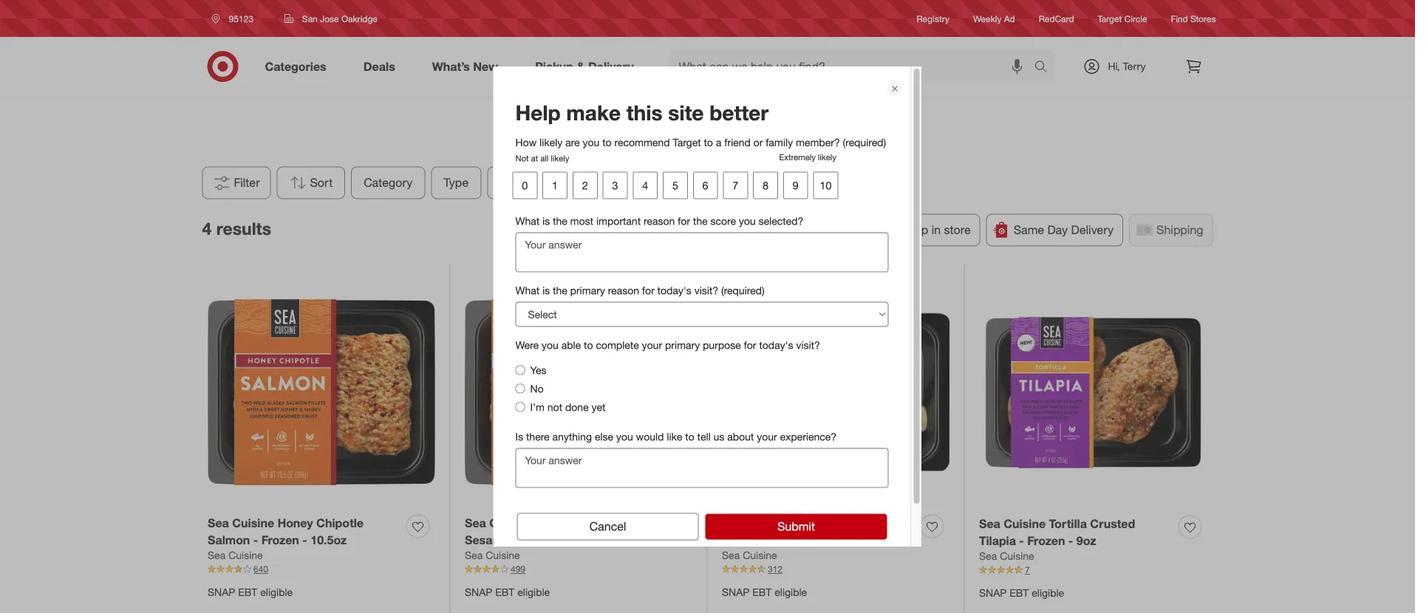 Task type: describe. For each thing, give the bounding box(es) containing it.
shipping
[[1157, 223, 1204, 237]]

guest rating
[[621, 176, 690, 190]]

search
[[1028, 61, 1063, 75]]

chipotle
[[316, 516, 364, 530]]

snap for sea cuisine pan sear garlic & herb tilapia - frozen - 9oz
[[722, 586, 750, 599]]

guest rating button
[[608, 167, 703, 199]]

sea for sea cuisine link for sea cuisine tortilla crusted tilapia - frozen - 9oz
[[980, 550, 997, 563]]

filter
[[234, 176, 260, 190]]

sesame
[[465, 533, 510, 547]]

snap ebt eligible for sea cuisine tortilla crusted tilapia - frozen - 9oz
[[980, 586, 1065, 599]]

sea cuisine for sea cuisine pan sear teriyaki sesame salmon - frozen - 9oz
[[465, 549, 520, 562]]

frozen inside sea cuisine honey chipotle salmon - frozen - 10.5oz
[[261, 533, 299, 547]]

cuisine for sea cuisine tortilla crusted tilapia - frozen - 9oz link
[[1004, 517, 1046, 531]]

find stores link
[[1171, 12, 1216, 25]]

eligible for 9oz
[[1032, 586, 1065, 599]]

redcard link
[[1039, 12, 1075, 25]]

sea cuisine pan sear garlic & herb tilapia - frozen - 9oz link
[[722, 515, 915, 549]]

snap ebt eligible for sea cuisine honey chipotle salmon - frozen - 10.5oz
[[208, 586, 293, 599]]

snap ebt eligible for sea cuisine pan sear teriyaki sesame salmon - frozen - 9oz
[[465, 586, 550, 599]]

tilapia inside sea cuisine tortilla crusted tilapia - frozen - 9oz
[[980, 534, 1016, 548]]

sea cuisine link for sea cuisine tortilla crusted tilapia - frozen - 9oz
[[980, 549, 1035, 564]]

snap for sea cuisine honey chipotle salmon - frozen - 10.5oz
[[208, 586, 235, 599]]

garlic
[[846, 516, 880, 530]]

499
[[511, 564, 526, 575]]

sea cuisine link for sea cuisine pan sear garlic & herb tilapia - frozen - 9oz
[[722, 549, 778, 563]]

sea cuisine link for sea cuisine pan sear teriyaki sesame salmon - frozen - 9oz
[[465, 549, 520, 563]]

results
[[216, 218, 271, 239]]

shop in store button
[[873, 214, 981, 247]]

category button
[[351, 167, 425, 199]]

sea for sea cuisine pan sear teriyaki sesame salmon - frozen - 9oz link
[[465, 516, 486, 530]]

cuisine for sea cuisine link corresponding to sea cuisine pan sear garlic & herb tilapia - frozen - 9oz
[[743, 549, 778, 562]]

sea cuisine honey chipotle salmon - frozen - 10.5oz link
[[208, 515, 401, 549]]

cuisine for sea cuisine pan sear teriyaki sesame salmon - frozen - 9oz link
[[490, 516, 532, 530]]

type
[[444, 176, 469, 190]]

registry
[[917, 13, 950, 24]]

weekly ad
[[974, 13, 1016, 24]]

cuisine for sea cuisine pan sear garlic & herb tilapia - frozen - 9oz "link"
[[747, 516, 789, 530]]

sea cuisine pan sear teriyaki sesame salmon - frozen - 9oz link
[[465, 515, 658, 549]]

sea for sea cuisine tortilla crusted tilapia - frozen - 9oz link
[[980, 517, 1001, 531]]

brand button
[[487, 167, 544, 199]]

312
[[768, 564, 783, 575]]

sea cuisine for sea cuisine tortilla crusted tilapia - frozen - 9oz
[[980, 550, 1035, 563]]

pickup
[[822, 223, 858, 237]]

ad
[[1004, 13, 1016, 24]]

sea cuisine pan sear teriyaki sesame salmon - frozen - 9oz
[[465, 516, 636, 547]]

sea cuisine pan sear garlic & herb tilapia - frozen - 9oz
[[722, 516, 891, 547]]

sea for sea cuisine link associated with sea cuisine pan sear teriyaki sesame salmon - frozen - 9oz
[[465, 549, 483, 562]]

price button
[[550, 167, 602, 199]]

target circle
[[1098, 13, 1148, 24]]

sear for teriyaki
[[560, 516, 586, 530]]

sea cuisine for sea cuisine honey chipotle salmon - frozen - 10.5oz
[[208, 549, 263, 562]]

stores
[[1191, 13, 1216, 24]]

ebt for sea cuisine tortilla crusted tilapia - frozen - 9oz
[[1010, 586, 1029, 599]]

9oz inside sea cuisine pan sear garlic & herb tilapia - frozen - 9oz
[[851, 533, 870, 547]]

sea cuisine link for sea cuisine honey chipotle salmon - frozen - 10.5oz
[[208, 549, 263, 563]]

rating
[[656, 176, 690, 190]]

ebt for sea cuisine pan sear garlic & herb tilapia - frozen - 9oz
[[753, 586, 772, 599]]

shop in store
[[901, 223, 971, 237]]

same
[[1014, 223, 1045, 237]]

9oz inside the sea cuisine pan sear teriyaki sesame salmon - frozen - 9oz
[[616, 533, 636, 547]]

tortilla
[[1049, 517, 1087, 531]]

in
[[932, 223, 941, 237]]

499 link
[[465, 563, 693, 576]]



Task type: locate. For each thing, give the bounding box(es) containing it.
1 horizontal spatial 4
[[688, 134, 695, 149]]

sea cuisine for sea cuisine pan sear garlic & herb tilapia - frozen - 9oz
[[722, 549, 778, 562]]

&
[[883, 516, 891, 530]]

cuisine for sea cuisine link associated with sea cuisine pan sear teriyaki sesame salmon - frozen - 9oz
[[486, 549, 520, 562]]

teriyaki
[[589, 516, 631, 530]]

items
[[698, 134, 727, 149]]

7
[[1025, 565, 1030, 576]]

1 horizontal spatial 9oz
[[851, 533, 870, 547]]

ebt for sea cuisine honey chipotle salmon - frozen - 10.5oz
[[238, 586, 257, 599]]

pan inside sea cuisine pan sear garlic & herb tilapia - frozen - 9oz
[[792, 516, 814, 530]]

0 horizontal spatial 9oz
[[616, 533, 636, 547]]

eligible down 640
[[260, 586, 293, 599]]

4 left results at the top of the page
[[202, 218, 212, 239]]

sea cuisine tortilla crusted tilapia - frozen - 9oz image
[[980, 279, 1208, 507], [980, 279, 1208, 507]]

tilapia inside sea cuisine pan sear garlic & herb tilapia - frozen - 9oz
[[753, 533, 790, 547]]

deals
[[721, 176, 751, 190]]

1 horizontal spatial salmon
[[513, 533, 556, 547]]

sea cuisine tortilla crusted tilapia - frozen - 9oz
[[980, 517, 1136, 548]]

0 horizontal spatial pan
[[535, 516, 556, 530]]

4 left items
[[688, 134, 695, 149]]

ebt down 312
[[753, 586, 772, 599]]

0 vertical spatial 4
[[688, 134, 695, 149]]

frozen down the honey
[[261, 533, 299, 547]]

sea cuisine link up 640
[[208, 549, 263, 563]]

1 sear from the left
[[560, 516, 586, 530]]

ebt down 499
[[495, 586, 515, 599]]

tilapia
[[753, 533, 790, 547], [980, 534, 1016, 548]]

sear left "teriyaki"
[[560, 516, 586, 530]]

1 salmon from the left
[[208, 533, 250, 547]]

filter button
[[202, 167, 271, 199]]

eligible for 10.5oz
[[260, 586, 293, 599]]

honey
[[278, 516, 313, 530]]

9oz down garlic
[[851, 533, 870, 547]]

sea inside sea cuisine pan sear garlic & herb tilapia - frozen - 9oz
[[722, 516, 744, 530]]

sea inside sea cuisine honey chipotle salmon - frozen - 10.5oz
[[208, 516, 229, 530]]

4 items
[[688, 134, 727, 149]]

eligible for frozen
[[518, 586, 550, 599]]

frozen
[[261, 533, 299, 547], [567, 533, 605, 547], [801, 533, 839, 547], [1028, 534, 1066, 548]]

eligible
[[260, 586, 293, 599], [518, 586, 550, 599], [775, 586, 807, 599], [1032, 586, 1065, 599]]

ebt for sea cuisine pan sear teriyaki sesame salmon - frozen - 9oz
[[495, 586, 515, 599]]

find
[[1171, 13, 1188, 24]]

1 horizontal spatial pan
[[792, 516, 814, 530]]

shop
[[901, 223, 929, 237]]

eligible down 499
[[518, 586, 550, 599]]

pan for tilapia
[[792, 516, 814, 530]]

cuisine for the sea cuisine honey chipotle salmon - frozen - 10.5oz link
[[232, 516, 274, 530]]

cuisine inside sea cuisine pan sear garlic & herb tilapia - frozen - 9oz
[[747, 516, 789, 530]]

4 for 4 results
[[202, 218, 212, 239]]

sort
[[310, 176, 333, 190]]

pan for -
[[535, 516, 556, 530]]

circle
[[1125, 13, 1148, 24]]

sea for sea cuisine pan sear garlic & herb tilapia - frozen - 9oz "link"
[[722, 516, 744, 530]]

pan inside the sea cuisine pan sear teriyaki sesame salmon - frozen - 9oz
[[535, 516, 556, 530]]

eligible for -
[[775, 586, 807, 599]]

cuisine left the honey
[[232, 516, 274, 530]]

target circle link
[[1098, 12, 1148, 25]]

frozen inside sea cuisine tortilla crusted tilapia - frozen - 9oz
[[1028, 534, 1066, 548]]

same day delivery button
[[987, 214, 1124, 247]]

2 pan from the left
[[792, 516, 814, 530]]

What can we help you find? suggestions appear below search field
[[670, 50, 1038, 83]]

crusted
[[1091, 517, 1136, 531]]

sea cuisine link
[[208, 549, 263, 563], [465, 549, 520, 563], [722, 549, 778, 563], [980, 549, 1035, 564]]

frozen down tortilla
[[1028, 534, 1066, 548]]

cuisine up 312
[[743, 549, 778, 562]]

312 link
[[722, 563, 950, 576]]

4 for 4 items
[[688, 134, 695, 149]]

sea inside sea cuisine tortilla crusted tilapia - frozen - 9oz
[[980, 517, 1001, 531]]

sea for the sea cuisine honey chipotle salmon - frozen - 10.5oz link
[[208, 516, 229, 530]]

sear inside sea cuisine pan sear garlic & herb tilapia - frozen - 9oz
[[817, 516, 843, 530]]

same day delivery
[[1014, 223, 1114, 237]]

snap for sea cuisine pan sear teriyaki sesame salmon - frozen - 9oz
[[465, 586, 493, 599]]

eligible down 312
[[775, 586, 807, 599]]

sea cuisine tortilla crusted tilapia - frozen - 9oz link
[[980, 516, 1173, 549]]

snap ebt eligible for sea cuisine pan sear garlic & herb tilapia - frozen - 9oz
[[722, 586, 807, 599]]

cuisine for sea cuisine link for sea cuisine tortilla crusted tilapia - frozen - 9oz
[[1000, 550, 1035, 563]]

cuisine inside the sea cuisine pan sear teriyaki sesame salmon - frozen - 9oz
[[490, 516, 532, 530]]

price
[[563, 176, 590, 190]]

sea cuisine pan sear teriyaki sesame salmon - frozen - 9oz image
[[465, 279, 693, 506], [465, 279, 693, 506]]

ebt
[[238, 586, 257, 599], [495, 586, 515, 599], [753, 586, 772, 599], [1010, 586, 1029, 599]]

frozen inside sea cuisine pan sear garlic & herb tilapia - frozen - 9oz
[[801, 533, 839, 547]]

sea cuisine link down sesame
[[465, 549, 520, 563]]

search button
[[1028, 50, 1063, 86]]

1 horizontal spatial sear
[[817, 516, 843, 530]]

sea cuisine honey chipotle salmon - frozen - 10.5oz image
[[208, 279, 435, 506], [208, 279, 435, 506]]

1 vertical spatial 4
[[202, 218, 212, 239]]

delivery
[[1072, 223, 1114, 237]]

frozen down "teriyaki"
[[567, 533, 605, 547]]

frozen up 312 link
[[801, 533, 839, 547]]

cuisine for sea cuisine honey chipotle salmon - frozen - 10.5oz sea cuisine link
[[229, 549, 263, 562]]

cuisine up 640
[[229, 549, 263, 562]]

0 horizontal spatial sear
[[560, 516, 586, 530]]

0 horizontal spatial tilapia
[[753, 533, 790, 547]]

registry link
[[917, 12, 950, 25]]

snap
[[208, 586, 235, 599], [465, 586, 493, 599], [722, 586, 750, 599], [980, 586, 1007, 599]]

salmon
[[208, 533, 250, 547], [513, 533, 556, 547]]

sort button
[[277, 167, 345, 199]]

snap ebt eligible down 640
[[208, 586, 293, 599]]

guest
[[621, 176, 653, 190]]

sea for sea cuisine link corresponding to sea cuisine pan sear garlic & herb tilapia - frozen - 9oz
[[722, 549, 740, 562]]

cuisine up 7 at the right of page
[[1000, 550, 1035, 563]]

sea cuisine link up 7 at the right of page
[[980, 549, 1035, 564]]

0 horizontal spatial salmon
[[208, 533, 250, 547]]

snap ebt eligible down 7 at the right of page
[[980, 586, 1065, 599]]

cuisine inside sea cuisine tortilla crusted tilapia - frozen - 9oz
[[1004, 517, 1046, 531]]

sea
[[208, 516, 229, 530], [465, 516, 486, 530], [722, 516, 744, 530], [980, 517, 1001, 531], [208, 549, 226, 562], [465, 549, 483, 562], [722, 549, 740, 562], [980, 550, 997, 563]]

weekly ad link
[[974, 12, 1016, 25]]

2 sear from the left
[[817, 516, 843, 530]]

sea inside the sea cuisine pan sear teriyaki sesame salmon - frozen - 9oz
[[465, 516, 486, 530]]

snap ebt eligible
[[208, 586, 293, 599], [465, 586, 550, 599], [722, 586, 807, 599], [980, 586, 1065, 599]]

4
[[688, 134, 695, 149], [202, 218, 212, 239]]

sea cuisine
[[208, 549, 263, 562], [465, 549, 520, 562], [722, 549, 778, 562], [980, 550, 1035, 563]]

ebt down 7 at the right of page
[[1010, 586, 1029, 599]]

redcard
[[1039, 13, 1075, 24]]

-
[[253, 533, 258, 547], [303, 533, 307, 547], [559, 533, 564, 547], [608, 533, 613, 547], [793, 533, 798, 547], [842, 533, 847, 547], [1020, 534, 1024, 548], [1069, 534, 1074, 548]]

1 pan from the left
[[535, 516, 556, 530]]

snap ebt eligible down 312
[[722, 586, 807, 599]]

640 link
[[208, 563, 435, 576]]

9oz down tortilla
[[1077, 534, 1097, 548]]

sear inside the sea cuisine pan sear teriyaki sesame salmon - frozen - 9oz
[[560, 516, 586, 530]]

brand
[[500, 176, 532, 190]]

9oz inside sea cuisine tortilla crusted tilapia - frozen - 9oz
[[1077, 534, 1097, 548]]

cuisine up herb
[[747, 516, 789, 530]]

cuisine
[[232, 516, 274, 530], [490, 516, 532, 530], [747, 516, 789, 530], [1004, 517, 1046, 531], [229, 549, 263, 562], [486, 549, 520, 562], [743, 549, 778, 562], [1000, 550, 1035, 563]]

salmon inside sea cuisine honey chipotle salmon - frozen - 10.5oz
[[208, 533, 250, 547]]

deals button
[[709, 167, 763, 199]]

category
[[364, 176, 413, 190]]

find stores
[[1171, 13, 1216, 24]]

shipping button
[[1130, 214, 1213, 247]]

640
[[254, 564, 268, 575]]

sea cuisine honey chipotle salmon - frozen - 10.5oz
[[208, 516, 364, 547]]

target
[[1098, 13, 1122, 24]]

day
[[1048, 223, 1068, 237]]

herb
[[722, 533, 750, 547]]

2 salmon from the left
[[513, 533, 556, 547]]

pickup button
[[795, 214, 867, 247]]

sea cuisine pan sear garlic & herb tilapia - frozen - 9oz image
[[722, 279, 950, 506], [722, 279, 950, 506]]

frozen inside the sea cuisine pan sear teriyaki sesame salmon - frozen - 9oz
[[567, 533, 605, 547]]

9oz down "teriyaki"
[[616, 533, 636, 547]]

salmon inside the sea cuisine pan sear teriyaki sesame salmon - frozen - 9oz
[[513, 533, 556, 547]]

weekly
[[974, 13, 1002, 24]]

eligible down 7 link
[[1032, 586, 1065, 599]]

pan up 312 link
[[792, 516, 814, 530]]

sea cuisine link down herb
[[722, 549, 778, 563]]

9oz
[[616, 533, 636, 547], [851, 533, 870, 547], [1077, 534, 1097, 548]]

cuisine up sesame
[[490, 516, 532, 530]]

sear left garlic
[[817, 516, 843, 530]]

0 horizontal spatial 4
[[202, 218, 212, 239]]

2 horizontal spatial 9oz
[[1077, 534, 1097, 548]]

pan up 499 link
[[535, 516, 556, 530]]

sea cuisine down herb
[[722, 549, 778, 562]]

type button
[[431, 167, 482, 199]]

10.5oz
[[311, 533, 347, 547]]

sear
[[560, 516, 586, 530], [817, 516, 843, 530]]

pan
[[535, 516, 556, 530], [792, 516, 814, 530]]

ebt down 640
[[238, 586, 257, 599]]

7 link
[[980, 564, 1208, 577]]

1 horizontal spatial tilapia
[[980, 534, 1016, 548]]

cuisine up 499
[[486, 549, 520, 562]]

4 results
[[202, 218, 271, 239]]

sea cuisine up 640
[[208, 549, 263, 562]]

sear for garlic
[[817, 516, 843, 530]]

cuisine left tortilla
[[1004, 517, 1046, 531]]

store
[[944, 223, 971, 237]]

sea cuisine down sesame
[[465, 549, 520, 562]]

cuisine inside sea cuisine honey chipotle salmon - frozen - 10.5oz
[[232, 516, 274, 530]]

snap for sea cuisine tortilla crusted tilapia - frozen - 9oz
[[980, 586, 1007, 599]]

snap ebt eligible down 499
[[465, 586, 550, 599]]

sea cuisine up 7 at the right of page
[[980, 550, 1035, 563]]

sea for sea cuisine honey chipotle salmon - frozen - 10.5oz sea cuisine link
[[208, 549, 226, 562]]



Task type: vqa. For each thing, say whether or not it's contained in the screenshot.


